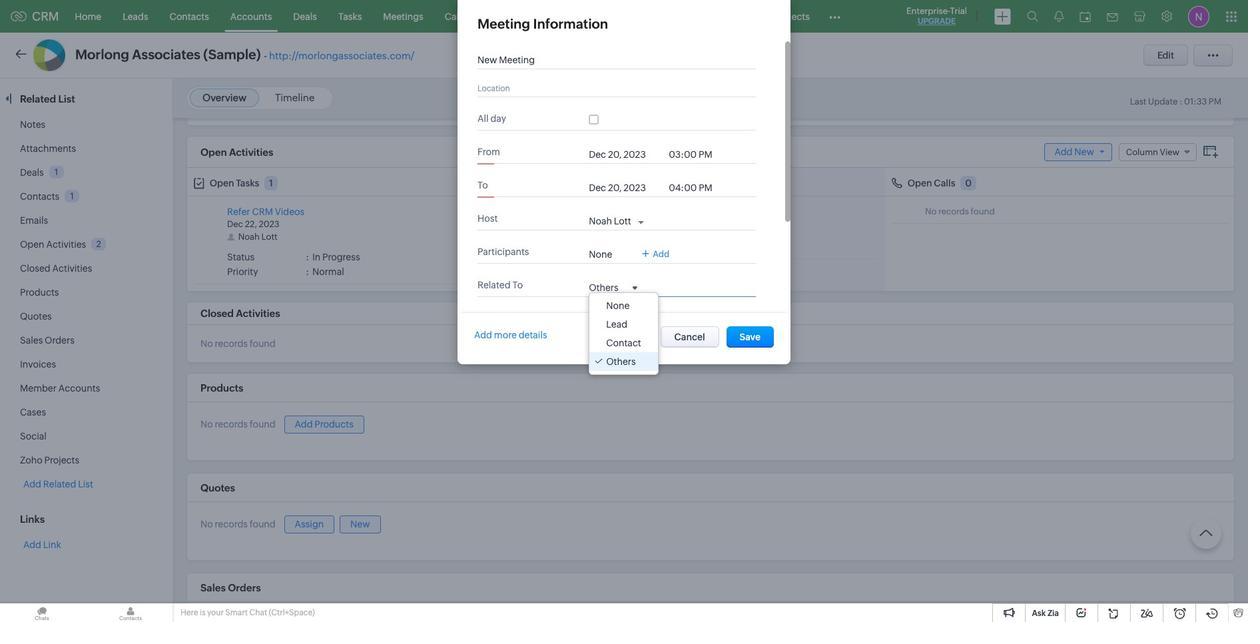 Task type: vqa. For each thing, say whether or not it's contained in the screenshot.
the Name related to First Name
no



Task type: describe. For each thing, give the bounding box(es) containing it.
refer
[[227, 207, 250, 217]]

create menu image
[[995, 8, 1011, 24]]

contacts image
[[89, 604, 173, 622]]

last
[[1130, 97, 1147, 107]]

1 horizontal spatial contacts link
[[159, 0, 220, 32]]

closed activities link
[[20, 263, 92, 274]]

1 vertical spatial others
[[606, 356, 636, 367]]

open up crm webinar link
[[559, 178, 583, 189]]

all day
[[478, 113, 506, 124]]

chats image
[[0, 604, 84, 622]]

zia
[[1048, 609, 1059, 618]]

: for : normal
[[306, 267, 309, 277]]

tree containing none
[[590, 293, 658, 374]]

calls link
[[434, 0, 477, 32]]

here is your smart chat (ctrl+space)
[[181, 608, 315, 618]]

create menu element
[[987, 0, 1019, 32]]

20,
[[582, 219, 595, 229]]

: in progress
[[306, 252, 360, 263]]

trial
[[950, 6, 967, 16]]

1 vertical spatial meetings
[[585, 178, 626, 189]]

0 horizontal spatial contacts
[[20, 191, 59, 202]]

assign
[[295, 519, 324, 529]]

normal
[[312, 267, 344, 277]]

0 vertical spatial orders
[[45, 335, 74, 346]]

quotes link
[[20, 311, 52, 322]]

status
[[227, 252, 255, 263]]

lead
[[606, 319, 628, 330]]

(ctrl+space)
[[269, 608, 315, 618]]

refer crm videos dec 22, 2023
[[227, 207, 305, 229]]

edit button
[[1144, 45, 1189, 66]]

open up refer
[[210, 178, 234, 189]]

add for add products
[[295, 419, 313, 430]]

signals image
[[1055, 11, 1064, 22]]

edit
[[1158, 50, 1175, 61]]

new inside "link"
[[350, 519, 370, 529]]

add link
[[23, 540, 61, 550]]

tasks link
[[328, 0, 373, 32]]

none inside tree
[[606, 300, 630, 311]]

morlong
[[75, 47, 129, 62]]

priority
[[227, 267, 258, 277]]

0 horizontal spatial quotes
[[20, 311, 52, 322]]

1 horizontal spatial orders
[[228, 582, 261, 593]]

upgrade
[[918, 17, 956, 26]]

noah for crm webinar
[[575, 232, 597, 242]]

meetings link
[[373, 0, 434, 32]]

lott for refer crm videos
[[261, 232, 278, 242]]

information
[[533, 16, 608, 31]]

link
[[43, 540, 61, 550]]

Location text field
[[478, 83, 744, 93]]

in
[[312, 252, 321, 263]]

host
[[478, 213, 498, 224]]

is
[[200, 608, 206, 618]]

contact
[[606, 338, 641, 348]]

open activities link
[[20, 239, 86, 250]]

lott for crm webinar
[[599, 232, 615, 242]]

timeline
[[275, 92, 315, 103]]

social
[[20, 431, 46, 442]]

02:18
[[619, 219, 641, 229]]

morlong associates (sample) - http://morlongassociates.com/
[[75, 47, 415, 62]]

1 up open activities link in the top of the page
[[70, 191, 74, 201]]

noah left 02:18 on the top of the page
[[589, 216, 612, 227]]

1 vertical spatial list
[[78, 479, 93, 490]]

attachments
[[20, 143, 76, 154]]

1 horizontal spatial sales orders
[[201, 582, 261, 593]]

ask zia
[[1032, 609, 1059, 618]]

invoices
[[20, 359, 56, 370]]

reports link
[[477, 0, 532, 32]]

activities up the closed activities link
[[46, 239, 86, 250]]

crm for crm
[[32, 9, 59, 23]]

others inside field
[[589, 282, 619, 293]]

analytics
[[542, 11, 582, 22]]

add for add related list
[[23, 479, 41, 490]]

- inside crm webinar dec 20, 2023 02:18 pm - 04:18 pm
[[658, 219, 660, 229]]

accounts link
[[220, 0, 283, 32]]

open left 0
[[908, 178, 932, 189]]

noah for refer crm videos
[[238, 232, 260, 242]]

mmm d, yyyy text field for to
[[589, 183, 662, 193]]

hh:mm a text field
[[669, 183, 722, 193]]

1 horizontal spatial tasks
[[338, 11, 362, 22]]

zoho projects
[[20, 455, 79, 466]]

leads
[[123, 11, 148, 22]]

emails link
[[20, 215, 48, 226]]

analytics link
[[532, 0, 593, 32]]

meeting
[[478, 16, 530, 31]]

zoho projects link
[[20, 455, 79, 466]]

associates
[[132, 47, 200, 62]]

1 horizontal spatial contacts
[[170, 11, 209, 22]]

1 vertical spatial products link
[[20, 287, 59, 298]]

sales orders link
[[20, 335, 74, 346]]

cases link
[[20, 407, 46, 418]]

reports
[[487, 11, 521, 22]]

add related list
[[23, 479, 93, 490]]

refer crm videos link
[[227, 207, 305, 217]]

related list
[[20, 93, 77, 105]]

overview link
[[203, 92, 247, 103]]

last update : 01:33 pm
[[1130, 97, 1222, 107]]

leads link
[[112, 0, 159, 32]]

0 vertical spatial calls
[[445, 11, 466, 22]]

webinar
[[587, 207, 624, 217]]

meeting information
[[478, 16, 608, 31]]

0 vertical spatial none
[[589, 249, 612, 260]]

add products link
[[284, 416, 364, 434]]

enterprise-trial upgrade
[[907, 6, 967, 26]]

more
[[494, 330, 517, 340]]

0 vertical spatial accounts
[[230, 11, 272, 22]]

links
[[20, 514, 45, 525]]

http://morlongassociates.com/
[[269, 50, 415, 61]]

0 vertical spatial projects
[[775, 11, 810, 22]]

1 vertical spatial calls
[[934, 178, 956, 189]]

http://morlongassociates.com/ link
[[269, 50, 415, 61]]

1 horizontal spatial open activities
[[201, 146, 273, 158]]

add more details
[[474, 330, 547, 340]]

here
[[181, 608, 198, 618]]

member
[[20, 383, 57, 394]]

from
[[478, 147, 500, 157]]

1 vertical spatial quotes
[[201, 482, 235, 494]]

hh:mm a text field
[[669, 149, 722, 160]]

1 down attachments link at the left
[[55, 167, 58, 177]]

notes link
[[20, 119, 45, 130]]

open calls
[[908, 178, 956, 189]]

home
[[75, 11, 101, 22]]

add link
[[642, 249, 670, 259]]

1 vertical spatial sales
[[201, 582, 226, 593]]

0 vertical spatial sales
[[20, 335, 43, 346]]

0 horizontal spatial open activities
[[20, 239, 86, 250]]



Task type: locate. For each thing, give the bounding box(es) containing it.
contacts up emails
[[20, 191, 59, 202]]

closed activities down open activities link in the top of the page
[[20, 263, 92, 274]]

deals link down attachments link at the left
[[20, 167, 44, 178]]

1 vertical spatial mmm d, yyyy text field
[[589, 183, 662, 193]]

closed activities
[[20, 263, 92, 274], [201, 308, 280, 319]]

2023 down refer crm videos link
[[259, 219, 280, 229]]

0 vertical spatial meetings
[[383, 11, 424, 22]]

0 vertical spatial products link
[[593, 0, 653, 32]]

0 horizontal spatial to
[[478, 180, 488, 191]]

0 vertical spatial tasks
[[338, 11, 362, 22]]

1 horizontal spatial deals
[[293, 11, 317, 22]]

2023 inside refer crm videos dec 22, 2023
[[259, 219, 280, 229]]

contacts link up emails
[[20, 191, 59, 202]]

mmm d, yyyy text field up crm webinar dec 20, 2023 02:18 pm - 04:18 pm
[[589, 183, 662, 193]]

timeline link
[[275, 92, 315, 103]]

0 horizontal spatial deals
[[20, 167, 44, 178]]

activities
[[229, 146, 273, 158], [46, 239, 86, 250], [52, 263, 92, 274], [236, 308, 280, 319]]

related for related to
[[478, 280, 511, 290]]

- right (sample)
[[264, 50, 267, 61]]

sales orders up the invoices link
[[20, 335, 74, 346]]

1 horizontal spatial crm
[[252, 207, 273, 217]]

dec inside refer crm videos dec 22, 2023
[[227, 219, 243, 229]]

contacts link up associates
[[159, 0, 220, 32]]

dec left 20,
[[564, 219, 580, 229]]

:
[[1180, 97, 1183, 107], [306, 252, 309, 263], [306, 267, 309, 277]]

projects link
[[764, 0, 821, 32]]

noah lott for crm webinar
[[575, 232, 615, 242]]

none up lead
[[606, 300, 630, 311]]

1 vertical spatial :
[[306, 252, 309, 263]]

notes
[[20, 119, 45, 130]]

to down participants
[[513, 280, 523, 290]]

add for add new
[[1055, 146, 1073, 157]]

home link
[[64, 0, 112, 32]]

add more details link
[[474, 330, 547, 340]]

deals
[[293, 11, 317, 22], [20, 167, 44, 178]]

crm left home link at the left of the page
[[32, 9, 59, 23]]

crm up 20,
[[564, 207, 585, 217]]

noah down 22,
[[238, 232, 260, 242]]

closed down priority
[[201, 308, 234, 319]]

deals left tasks link
[[293, 11, 317, 22]]

pm right 04:18
[[687, 219, 700, 229]]

noah lott
[[589, 216, 631, 227], [238, 232, 278, 242], [575, 232, 615, 242]]

overview
[[203, 92, 247, 103]]

meetings up 'webinar'
[[585, 178, 626, 189]]

products link up title text box
[[593, 0, 653, 32]]

no records found
[[925, 207, 995, 217], [201, 338, 276, 349], [201, 419, 276, 430], [201, 519, 276, 530]]

1 vertical spatial open activities
[[20, 239, 86, 250]]

open up "open tasks"
[[201, 146, 227, 158]]

chat
[[249, 608, 267, 618]]

0 horizontal spatial products link
[[20, 287, 59, 298]]

0 horizontal spatial crm
[[32, 9, 59, 23]]

others
[[589, 282, 619, 293], [606, 356, 636, 367]]

0 horizontal spatial closed
[[20, 263, 50, 274]]

2023 down 'webinar'
[[596, 219, 617, 229]]

1 vertical spatial contacts link
[[20, 191, 59, 202]]

1 horizontal spatial products link
[[593, 0, 653, 32]]

04:18
[[662, 219, 685, 229]]

assign link
[[284, 515, 335, 533]]

day
[[491, 113, 506, 124]]

1 horizontal spatial projects
[[775, 11, 810, 22]]

2 2023 from the left
[[596, 219, 617, 229]]

calls left 0
[[934, 178, 956, 189]]

1 vertical spatial closed activities
[[201, 308, 280, 319]]

accounts up morlong associates (sample) - http://morlongassociates.com/
[[230, 11, 272, 22]]

tree
[[590, 293, 658, 374]]

1 up refer crm videos link
[[269, 178, 273, 189]]

1 horizontal spatial accounts
[[230, 11, 272, 22]]

1 horizontal spatial closed activities
[[201, 308, 280, 319]]

1 vertical spatial none
[[606, 300, 630, 311]]

open activities up the closed activities link
[[20, 239, 86, 250]]

2 mmm d, yyyy text field from the top
[[589, 183, 662, 193]]

pm right 01:33
[[1209, 97, 1222, 107]]

0 vertical spatial list
[[58, 93, 75, 105]]

1 horizontal spatial -
[[658, 219, 660, 229]]

accounts right member
[[58, 383, 100, 394]]

1 vertical spatial orders
[[228, 582, 261, 593]]

0 horizontal spatial deals link
[[20, 167, 44, 178]]

add new
[[1055, 146, 1094, 157]]

0 vertical spatial quotes
[[20, 311, 52, 322]]

no
[[925, 207, 937, 217], [201, 338, 213, 349], [201, 419, 213, 430], [201, 519, 213, 530]]

add for add more details
[[474, 330, 492, 340]]

1 horizontal spatial to
[[513, 280, 523, 290]]

activities up "open tasks"
[[229, 146, 273, 158]]

1 vertical spatial -
[[658, 219, 660, 229]]

products
[[603, 11, 642, 22], [20, 287, 59, 298], [201, 382, 244, 394], [315, 419, 354, 430]]

0 vertical spatial mmm d, yyyy text field
[[589, 149, 662, 160]]

1 up crm webinar dec 20, 2023 02:18 pm - 04:18 pm
[[636, 178, 640, 189]]

0 vertical spatial :
[[1180, 97, 1183, 107]]

list up attachments link at the left
[[58, 93, 75, 105]]

signals element
[[1047, 0, 1072, 33]]

0 horizontal spatial orders
[[45, 335, 74, 346]]

add products
[[295, 419, 354, 430]]

related up notes link
[[20, 93, 56, 105]]

: left 01:33
[[1180, 97, 1183, 107]]

1 vertical spatial deals link
[[20, 167, 44, 178]]

0 horizontal spatial list
[[58, 93, 75, 105]]

crm inside crm webinar dec 20, 2023 02:18 pm - 04:18 pm
[[564, 207, 585, 217]]

orders up the invoices link
[[45, 335, 74, 346]]

1 horizontal spatial pm
[[687, 219, 700, 229]]

0 vertical spatial related
[[20, 93, 56, 105]]

1 vertical spatial deals
[[20, 167, 44, 178]]

open down emails link
[[20, 239, 44, 250]]

open
[[201, 146, 227, 158], [210, 178, 234, 189], [559, 178, 583, 189], [908, 178, 932, 189], [20, 239, 44, 250]]

crm up 22,
[[252, 207, 273, 217]]

your
[[207, 608, 224, 618]]

related down zoho projects link
[[43, 479, 76, 490]]

0 vertical spatial to
[[478, 180, 488, 191]]

sales orders up smart in the bottom left of the page
[[201, 582, 261, 593]]

0 vertical spatial -
[[264, 50, 267, 61]]

none down 20,
[[589, 249, 612, 260]]

videos
[[275, 207, 305, 217]]

1 vertical spatial accounts
[[58, 383, 100, 394]]

none
[[589, 249, 612, 260], [606, 300, 630, 311]]

add for add link
[[23, 540, 41, 550]]

1 vertical spatial projects
[[44, 455, 79, 466]]

0 vertical spatial deals link
[[283, 0, 328, 32]]

2023
[[259, 219, 280, 229], [596, 219, 617, 229]]

0 vertical spatial open activities
[[201, 146, 273, 158]]

closed activities down priority
[[201, 308, 280, 319]]

1 vertical spatial contacts
[[20, 191, 59, 202]]

1 vertical spatial new
[[350, 519, 370, 529]]

contacts link
[[159, 0, 220, 32], [20, 191, 59, 202]]

emails
[[20, 215, 48, 226]]

new
[[1075, 146, 1094, 157], [350, 519, 370, 529]]

0 vertical spatial contacts link
[[159, 0, 220, 32]]

crm webinar link
[[564, 207, 624, 217]]

member accounts link
[[20, 383, 100, 394]]

mmm d, yyyy text field for from
[[589, 149, 662, 160]]

contacts up associates
[[170, 11, 209, 22]]

22,
[[245, 219, 257, 229]]

update
[[1149, 97, 1178, 107]]

None button
[[661, 326, 719, 348], [727, 326, 774, 348], [661, 326, 719, 348], [727, 326, 774, 348]]

participants
[[478, 246, 529, 257]]

enterprise-
[[907, 6, 950, 16]]

0 horizontal spatial projects
[[44, 455, 79, 466]]

: left in
[[306, 252, 309, 263]]

1 horizontal spatial 2023
[[596, 219, 617, 229]]

open tasks
[[210, 178, 259, 189]]

add for add
[[653, 249, 670, 259]]

pm
[[1209, 97, 1222, 107], [643, 219, 656, 229], [687, 219, 700, 229]]

2 vertical spatial :
[[306, 267, 309, 277]]

0 horizontal spatial contacts link
[[20, 191, 59, 202]]

1 horizontal spatial dec
[[564, 219, 580, 229]]

1 vertical spatial closed
[[201, 308, 234, 319]]

ask
[[1032, 609, 1046, 618]]

0 vertical spatial new
[[1075, 146, 1094, 157]]

crm inside refer crm videos dec 22, 2023
[[252, 207, 273, 217]]

Others field
[[589, 282, 637, 293]]

2023 inside crm webinar dec 20, 2023 02:18 pm - 04:18 pm
[[596, 219, 617, 229]]

1 horizontal spatial list
[[78, 479, 93, 490]]

1 horizontal spatial quotes
[[201, 482, 235, 494]]

1 mmm d, yyyy text field from the top
[[589, 149, 662, 160]]

orders up here is your smart chat (ctrl+space)
[[228, 582, 261, 593]]

0 vertical spatial closed
[[20, 263, 50, 274]]

lott down refer crm videos dec 22, 2023
[[261, 232, 278, 242]]

1 horizontal spatial calls
[[934, 178, 956, 189]]

records
[[939, 207, 969, 217], [215, 338, 248, 349], [215, 419, 248, 430], [215, 519, 248, 530]]

sales orders
[[20, 335, 74, 346], [201, 582, 261, 593]]

1 horizontal spatial deals link
[[283, 0, 328, 32]]

(sample)
[[203, 47, 261, 62]]

zoho
[[20, 455, 42, 466]]

to up host
[[478, 180, 488, 191]]

open activities
[[201, 146, 273, 158], [20, 239, 86, 250]]

tasks up "http://morlongassociates.com/"
[[338, 11, 362, 22]]

: for : in progress
[[306, 252, 309, 263]]

0 vertical spatial closed activities
[[20, 263, 92, 274]]

1 horizontal spatial meetings
[[585, 178, 626, 189]]

2 dec from the left
[[564, 219, 580, 229]]

deals link
[[283, 0, 328, 32], [20, 167, 44, 178]]

noah lott for refer crm videos
[[238, 232, 278, 242]]

dec
[[227, 219, 243, 229], [564, 219, 580, 229]]

meetings left calls link
[[383, 11, 424, 22]]

: left normal
[[306, 267, 309, 277]]

progress
[[322, 252, 360, 263]]

0 vertical spatial others
[[589, 282, 619, 293]]

calls left reports
[[445, 11, 466, 22]]

dec inside crm webinar dec 20, 2023 02:18 pm - 04:18 pm
[[564, 219, 580, 229]]

new link
[[340, 515, 381, 533]]

1 2023 from the left
[[259, 219, 280, 229]]

1 vertical spatial related
[[478, 280, 511, 290]]

0 horizontal spatial dec
[[227, 219, 243, 229]]

calls
[[445, 11, 466, 22], [934, 178, 956, 189]]

social link
[[20, 431, 46, 442]]

1 vertical spatial tasks
[[236, 178, 259, 189]]

0 horizontal spatial sales
[[20, 335, 43, 346]]

invoices link
[[20, 359, 56, 370]]

mmm d, yyyy text field up the open meetings at the top of the page
[[589, 149, 662, 160]]

0 horizontal spatial calls
[[445, 11, 466, 22]]

1 horizontal spatial closed
[[201, 308, 234, 319]]

others down contact
[[606, 356, 636, 367]]

0 horizontal spatial closed activities
[[20, 263, 92, 274]]

1 dec from the left
[[227, 219, 243, 229]]

sales up your on the bottom
[[201, 582, 226, 593]]

pm right 02:18 on the top of the page
[[643, 219, 656, 229]]

deals down attachments link at the left
[[20, 167, 44, 178]]

activities down open activities link in the top of the page
[[52, 263, 92, 274]]

0 vertical spatial contacts
[[170, 11, 209, 22]]

attachments link
[[20, 143, 76, 154]]

2 horizontal spatial crm
[[564, 207, 585, 217]]

deals link up "http://morlongassociates.com/"
[[283, 0, 328, 32]]

0
[[966, 178, 972, 189]]

activities down priority
[[236, 308, 280, 319]]

sales down quotes link
[[20, 335, 43, 346]]

mmm d, yyyy text field
[[589, 149, 662, 160], [589, 183, 662, 193]]

1 horizontal spatial sales
[[201, 582, 226, 593]]

lott down 'webinar'
[[599, 232, 615, 242]]

tasks up refer
[[236, 178, 259, 189]]

2
[[96, 239, 101, 249]]

cases
[[20, 407, 46, 418]]

related down participants
[[478, 280, 511, 290]]

0 horizontal spatial tasks
[[236, 178, 259, 189]]

related for related list
[[20, 93, 56, 105]]

member accounts
[[20, 383, 100, 394]]

- inside morlong associates (sample) - http://morlongassociates.com/
[[264, 50, 267, 61]]

2 horizontal spatial pm
[[1209, 97, 1222, 107]]

orders
[[45, 335, 74, 346], [228, 582, 261, 593]]

2 vertical spatial related
[[43, 479, 76, 490]]

others up lead
[[589, 282, 619, 293]]

smart
[[225, 608, 248, 618]]

- left 04:18
[[658, 219, 660, 229]]

0 horizontal spatial 2023
[[259, 219, 280, 229]]

01:33
[[1185, 97, 1207, 107]]

list down zoho projects link
[[78, 479, 93, 490]]

closed down open activities link in the top of the page
[[20, 263, 50, 274]]

0 horizontal spatial sales orders
[[20, 335, 74, 346]]

noah down 20,
[[575, 232, 597, 242]]

0 horizontal spatial meetings
[[383, 11, 424, 22]]

crm for crm webinar dec 20, 2023 02:18 pm - 04:18 pm
[[564, 207, 585, 217]]

lott right 20,
[[614, 216, 631, 227]]

0 vertical spatial deals
[[293, 11, 317, 22]]

projects
[[775, 11, 810, 22], [44, 455, 79, 466]]

1 vertical spatial sales orders
[[201, 582, 261, 593]]

dec down refer
[[227, 219, 243, 229]]

0 horizontal spatial pm
[[643, 219, 656, 229]]

Title text field
[[478, 55, 744, 65]]

contacts
[[170, 11, 209, 22], [20, 191, 59, 202]]

0 horizontal spatial accounts
[[58, 383, 100, 394]]

open activities up "open tasks"
[[201, 146, 273, 158]]

products link up quotes link
[[20, 287, 59, 298]]

open meetings
[[559, 178, 626, 189]]

1 horizontal spatial new
[[1075, 146, 1094, 157]]



